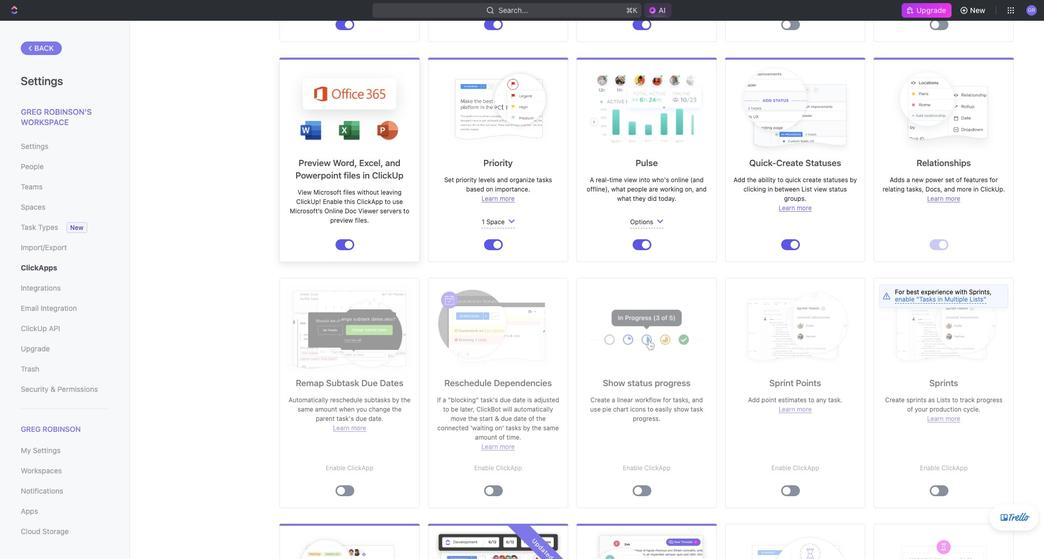 Task type: describe. For each thing, give the bounding box(es) containing it.
connected
[[438, 425, 469, 432]]

progress inside create sprints as lists to track progress of your production cycle. learn more
[[977, 397, 1003, 404]]

powerpoint
[[296, 170, 342, 181]]

integrations link
[[21, 280, 109, 297]]

remap
[[296, 378, 324, 389]]

of down automatically
[[529, 415, 535, 423]]

view inside 'a real-time view into who's online (and offline), what people are working on, and what they did today.'
[[624, 176, 638, 184]]

upgrade inside settings element
[[21, 345, 50, 353]]

teams
[[21, 182, 43, 191]]

back link
[[21, 42, 62, 55]]

importance.
[[495, 186, 530, 193]]

learn more link for quick-create statuses
[[779, 204, 812, 212]]

show
[[674, 406, 689, 414]]

people
[[21, 162, 44, 171]]

move
[[451, 415, 467, 423]]

types
[[38, 223, 58, 232]]

"blocking"
[[448, 397, 479, 404]]

5 enable from the left
[[920, 465, 940, 472]]

parent
[[316, 415, 335, 423]]

for
[[895, 288, 905, 296]]

5 clickapp from the left
[[942, 465, 968, 472]]

by inside automatically reschedule subtasks by the same amount when you change the parent task's due date. learn more
[[392, 397, 400, 404]]

subtasks
[[364, 397, 391, 404]]

will
[[503, 406, 512, 414]]

in inside preview word, excel, and powerpoint files in clickup
[[363, 170, 370, 181]]

cloud storage link
[[21, 523, 109, 541]]

in inside for best experience with sprints, enable "tasks in multiple lists"
[[938, 296, 943, 304]]

on'
[[495, 425, 504, 432]]

working
[[660, 186, 683, 193]]

best
[[907, 288, 920, 296]]

priority
[[456, 176, 477, 184]]

start
[[480, 415, 493, 423]]

enable clickapp for subtask
[[326, 465, 374, 472]]

email
[[21, 304, 39, 313]]

updated
[[531, 537, 556, 560]]

point
[[762, 397, 777, 404]]

storage
[[42, 528, 69, 536]]

email integration
[[21, 304, 77, 313]]

1 vertical spatial upgrade link
[[21, 340, 109, 358]]

use
[[591, 406, 601, 414]]

and inside adds a new power set of features for relating tasks, docs, and more in clickup. learn more
[[945, 186, 955, 193]]

learn inside create sprints as lists to track progress of your production cycle. learn more
[[928, 415, 944, 423]]

clickapp for points
[[793, 465, 820, 472]]

by inside "add the ability to quick create statuses by clicking in between list view status groups. learn more"
[[850, 176, 857, 184]]

settings link
[[21, 138, 109, 155]]

statuses
[[824, 176, 848, 184]]

sprint points
[[770, 378, 822, 389]]

learn inside adds a new power set of features for relating tasks, docs, and more in clickup. learn more
[[928, 195, 944, 203]]

ai
[[659, 6, 666, 15]]

notifications
[[21, 487, 63, 496]]

any
[[817, 397, 827, 404]]

more inside automatically reschedule subtasks by the same amount when you change the parent task's due date. learn more
[[351, 425, 366, 432]]

sprints
[[907, 397, 927, 404]]

date.
[[369, 415, 384, 423]]

import/export link
[[21, 239, 109, 257]]

excel,
[[359, 158, 383, 168]]

new inside settings element
[[70, 224, 83, 232]]

ai button
[[644, 3, 672, 18]]

create sprints as lists to track progress of your production cycle. learn more
[[886, 397, 1003, 423]]

search...
[[499, 6, 528, 15]]

time
[[610, 176, 623, 184]]

people
[[627, 186, 647, 193]]

more down features
[[957, 186, 972, 193]]

due inside automatically reschedule subtasks by the same amount when you change the parent task's due date. learn more
[[356, 415, 367, 423]]

greg robinson
[[21, 425, 81, 434]]

tasks inside set priority levels and organize tasks based on importance. learn more
[[537, 176, 552, 184]]

view inside "add the ability to quick create statuses by clicking in between list view status groups. learn more"
[[814, 186, 828, 193]]

change
[[369, 406, 390, 414]]

& inside settings element
[[50, 385, 56, 394]]

"tasks
[[917, 296, 936, 304]]

1 space
[[482, 218, 505, 226]]

offline),
[[587, 186, 610, 193]]

security & permissions
[[21, 385, 98, 394]]

with
[[955, 288, 968, 296]]

enable clickapp for status
[[623, 465, 671, 472]]

priority
[[484, 158, 513, 168]]

adjusted
[[534, 397, 559, 404]]

as
[[929, 397, 935, 404]]

and inside create a linear workflow for tasks, and use pie chart icons to easily show task progress.
[[692, 397, 703, 404]]

due down will on the left bottom
[[501, 415, 512, 423]]

learn inside set priority levels and organize tasks based on importance. learn more
[[482, 195, 498, 203]]

1 vertical spatial settings
[[21, 142, 49, 151]]

of inside create sprints as lists to track progress of your production cycle. learn more
[[908, 406, 914, 414]]

set priority levels and organize tasks based on importance. learn more
[[444, 176, 552, 203]]

apps
[[21, 507, 38, 516]]

learn more link for sprint points
[[779, 406, 812, 414]]

create for create sprints as lists to track progress of your production cycle. learn more
[[886, 397, 905, 404]]

my settings
[[21, 447, 61, 455]]

due
[[362, 378, 378, 389]]

points
[[796, 378, 822, 389]]

clickbot
[[477, 406, 501, 414]]

enable
[[895, 296, 915, 304]]

workspace
[[21, 117, 69, 127]]

task
[[21, 223, 36, 232]]

chart
[[613, 406, 629, 414]]

to inside create a linear workflow for tasks, and use pie chart icons to easily show task progress.
[[648, 406, 654, 414]]

back
[[34, 44, 54, 52]]

to inside if a "blocking" task's due date is adjusted to be later, clickbot will automatically move the start & due date of the connected 'waiting on' tasks by the same amount of time. learn more
[[443, 406, 449, 414]]

due up will on the left bottom
[[500, 397, 511, 404]]

learn more link for remap subtask due dates
[[333, 425, 366, 432]]

estimates
[[779, 397, 807, 404]]

apps link
[[21, 503, 109, 521]]

gr
[[1028, 7, 1036, 13]]

spaces link
[[21, 199, 109, 216]]

create for create a linear workflow for tasks, and use pie chart icons to easily show task progress.
[[591, 397, 610, 404]]

set
[[444, 176, 454, 184]]

production
[[930, 406, 962, 414]]

status inside "add the ability to quick create statuses by clicking in between list view status groups. learn more"
[[829, 186, 847, 193]]

into
[[639, 176, 650, 184]]

1 vertical spatial status
[[628, 378, 653, 389]]

1 vertical spatial what
[[617, 195, 632, 203]]

today.
[[659, 195, 677, 203]]

online
[[671, 176, 689, 184]]

the inside "add the ability to quick create statuses by clicking in between list view status groups. learn more"
[[747, 176, 757, 184]]

icons
[[630, 406, 646, 414]]

relating
[[883, 186, 905, 193]]

gr button
[[1024, 2, 1040, 19]]

for inside adds a new power set of features for relating tasks, docs, and more in clickup. learn more
[[990, 176, 998, 184]]

0 vertical spatial upgrade
[[917, 6, 947, 15]]

a for reschedule dependencies
[[443, 397, 446, 404]]

enable "tasks in multiple lists" link
[[895, 296, 987, 304]]

import/export
[[21, 243, 67, 252]]

space
[[487, 218, 505, 226]]

list
[[802, 186, 812, 193]]

more down set
[[946, 195, 961, 203]]

sprints
[[930, 378, 959, 389]]

1 horizontal spatial upgrade link
[[902, 3, 952, 18]]

new
[[912, 176, 924, 184]]

more inside add point estimates to any task. learn more
[[797, 406, 812, 414]]

learn inside if a "blocking" task's due date is adjusted to be later, clickbot will automatically move the start & due date of the connected 'waiting on' tasks by the same amount of time. learn more
[[482, 443, 498, 451]]

permissions
[[57, 385, 98, 394]]

learn more link for relationships
[[928, 195, 961, 203]]

adds
[[890, 176, 905, 184]]



Task type: locate. For each thing, give the bounding box(es) containing it.
0 horizontal spatial progress
[[655, 378, 691, 389]]

and up task
[[692, 397, 703, 404]]

upgrade link
[[902, 3, 952, 18], [21, 340, 109, 358]]

& right security
[[50, 385, 56, 394]]

same
[[298, 406, 313, 414], [543, 425, 559, 432]]

in inside adds a new power set of features for relating tasks, docs, and more in clickup. learn more
[[974, 186, 979, 193]]

learn down estimates
[[779, 406, 796, 414]]

a inside if a "blocking" task's due date is adjusted to be later, clickbot will automatically move the start & due date of the connected 'waiting on' tasks by the same amount of time. learn more
[[443, 397, 446, 404]]

0 vertical spatial what
[[612, 186, 626, 193]]

4 clickapp from the left
[[793, 465, 820, 472]]

1 vertical spatial date
[[514, 415, 527, 423]]

more down groups.
[[797, 204, 812, 212]]

security & permissions link
[[21, 381, 109, 399]]

0 horizontal spatial tasks
[[506, 425, 522, 432]]

add for sprint points
[[748, 397, 760, 404]]

to inside create sprints as lists to track progress of your production cycle. learn more
[[953, 397, 959, 404]]

cloud storage
[[21, 528, 69, 536]]

amount up parent
[[315, 406, 337, 414]]

trash
[[21, 365, 39, 374]]

is
[[528, 397, 532, 404]]

add inside "add the ability to quick create statuses by clicking in between list view status groups. learn more"
[[734, 176, 746, 184]]

robinson's
[[44, 107, 92, 116]]

learn down 'waiting
[[482, 443, 498, 451]]

clickup
[[372, 170, 404, 181], [21, 324, 47, 333]]

clickapps link
[[21, 259, 109, 277]]

clickup inside clickup api link
[[21, 324, 47, 333]]

1 vertical spatial upgrade
[[21, 345, 50, 353]]

1 vertical spatial &
[[495, 415, 499, 423]]

upgrade link left new button
[[902, 3, 952, 18]]

progress up show
[[655, 378, 691, 389]]

same inside automatically reschedule subtasks by the same amount when you change the parent task's due date. learn more
[[298, 406, 313, 414]]

1 horizontal spatial tasks,
[[907, 186, 924, 193]]

add up clicking
[[734, 176, 746, 184]]

what down time
[[612, 186, 626, 193]]

in down features
[[974, 186, 979, 193]]

date left is
[[513, 397, 526, 404]]

a right if
[[443, 397, 446, 404]]

0 horizontal spatial upgrade
[[21, 345, 50, 353]]

0 horizontal spatial same
[[298, 406, 313, 414]]

settings inside my settings link
[[33, 447, 61, 455]]

who's
[[652, 176, 669, 184]]

learn more link down "when"
[[333, 425, 366, 432]]

0 horizontal spatial for
[[663, 397, 671, 404]]

0 vertical spatial clickup
[[372, 170, 404, 181]]

settings up people
[[21, 142, 49, 151]]

0 horizontal spatial amount
[[315, 406, 337, 414]]

automatically
[[514, 406, 553, 414]]

a left new at right top
[[907, 176, 910, 184]]

a
[[590, 176, 594, 184]]

more down estimates
[[797, 406, 812, 414]]

learn inside add point estimates to any task. learn more
[[779, 406, 796, 414]]

clickup down 'excel,'
[[372, 170, 404, 181]]

reschedule dependencies
[[445, 378, 552, 389]]

greg for greg robinson's workspace
[[21, 107, 42, 116]]

of inside adds a new power set of features for relating tasks, docs, and more in clickup. learn more
[[957, 176, 962, 184]]

if a "blocking" task's due date is adjusted to be later, clickbot will automatically move the start & due date of the connected 'waiting on' tasks by the same amount of time. learn more
[[437, 397, 559, 451]]

enable clickapp for dependencies
[[474, 465, 522, 472]]

0 vertical spatial tasks,
[[907, 186, 924, 193]]

enable for show
[[623, 465, 643, 472]]

lists
[[937, 397, 951, 404]]

status down statuses
[[829, 186, 847, 193]]

1 horizontal spatial upgrade
[[917, 6, 947, 15]]

& inside if a "blocking" task's due date is adjusted to be later, clickbot will automatically move the start & due date of the connected 'waiting on' tasks by the same amount of time. learn more
[[495, 415, 499, 423]]

progress
[[655, 378, 691, 389], [977, 397, 1003, 404]]

2 horizontal spatial by
[[850, 176, 857, 184]]

add for quick-create statuses
[[734, 176, 746, 184]]

1 vertical spatial task's
[[337, 415, 354, 423]]

date
[[513, 397, 526, 404], [514, 415, 527, 423]]

spaces
[[21, 203, 45, 212]]

3 enable from the left
[[623, 465, 643, 472]]

tasks, up show
[[673, 397, 691, 404]]

task's inside automatically reschedule subtasks by the same amount when you change the parent task's due date. learn more
[[337, 415, 354, 423]]

ability
[[759, 176, 776, 184]]

by right statuses
[[850, 176, 857, 184]]

1 horizontal spatial &
[[495, 415, 499, 423]]

tasks, inside adds a new power set of features for relating tasks, docs, and more in clickup. learn more
[[907, 186, 924, 193]]

1 horizontal spatial progress
[[977, 397, 1003, 404]]

0 horizontal spatial by
[[392, 397, 400, 404]]

add the ability to quick create statuses by clicking in between list view status groups. learn more
[[734, 176, 857, 212]]

tasks
[[537, 176, 552, 184], [506, 425, 522, 432]]

0 horizontal spatial status
[[628, 378, 653, 389]]

in down 'excel,'
[[363, 170, 370, 181]]

create up "quick"
[[777, 158, 804, 168]]

0 horizontal spatial tasks,
[[673, 397, 691, 404]]

task's
[[481, 397, 498, 404], [337, 415, 354, 423]]

clickapp for status
[[645, 465, 671, 472]]

learn more link down time.
[[482, 443, 515, 451]]

for inside create a linear workflow for tasks, and use pie chart icons to easily show task progress.
[[663, 397, 671, 404]]

clickapp
[[347, 465, 374, 472], [496, 465, 522, 472], [645, 465, 671, 472], [793, 465, 820, 472], [942, 465, 968, 472]]

new inside button
[[971, 6, 986, 15]]

0 vertical spatial by
[[850, 176, 857, 184]]

levels
[[479, 176, 495, 184]]

track
[[960, 397, 975, 404]]

2 horizontal spatial a
[[907, 176, 910, 184]]

1 horizontal spatial amount
[[475, 434, 497, 442]]

tasks, inside create a linear workflow for tasks, and use pie chart icons to easily show task progress.
[[673, 397, 691, 404]]

0 vertical spatial progress
[[655, 378, 691, 389]]

enable
[[326, 465, 346, 472], [474, 465, 494, 472], [623, 465, 643, 472], [772, 465, 792, 472], [920, 465, 940, 472]]

learn more link for reschedule dependencies
[[482, 443, 515, 451]]

1 enable clickapp from the left
[[326, 465, 374, 472]]

1 horizontal spatial a
[[612, 397, 616, 404]]

settings down "back" link
[[21, 74, 63, 88]]

learn down parent
[[333, 425, 350, 432]]

1 vertical spatial progress
[[977, 397, 1003, 404]]

2 vertical spatial settings
[[33, 447, 61, 455]]

1 vertical spatial by
[[392, 397, 400, 404]]

0 horizontal spatial &
[[50, 385, 56, 394]]

subtask
[[326, 378, 359, 389]]

to up the between
[[778, 176, 784, 184]]

add
[[734, 176, 746, 184], [748, 397, 760, 404]]

1 horizontal spatial create
[[777, 158, 804, 168]]

task's up clickbot
[[481, 397, 498, 404]]

tasks right organize
[[537, 176, 552, 184]]

in down ability at the right of the page
[[768, 186, 773, 193]]

0 horizontal spatial task's
[[337, 415, 354, 423]]

0 vertical spatial settings
[[21, 74, 63, 88]]

learn inside "add the ability to quick create statuses by clicking in between list view status groups. learn more"
[[779, 204, 796, 212]]

and up "importance."
[[497, 176, 508, 184]]

0 vertical spatial amount
[[315, 406, 337, 414]]

in right ""tasks"
[[938, 296, 943, 304]]

1 horizontal spatial status
[[829, 186, 847, 193]]

task's inside if a "blocking" task's due date is adjusted to be later, clickbot will automatically move the start & due date of the connected 'waiting on' tasks by the same amount of time. learn more
[[481, 397, 498, 404]]

1 greg from the top
[[21, 107, 42, 116]]

adds a new power set of features for relating tasks, docs, and more in clickup. learn more
[[883, 176, 1006, 203]]

and down the (and
[[696, 186, 707, 193]]

show
[[603, 378, 625, 389]]

you
[[357, 406, 367, 414]]

clickapp for subtask
[[347, 465, 374, 472]]

task.
[[829, 397, 843, 404]]

progress up "cycle."
[[977, 397, 1003, 404]]

0 vertical spatial date
[[513, 397, 526, 404]]

tasks,
[[907, 186, 924, 193], [673, 397, 691, 404]]

more down time.
[[500, 443, 515, 451]]

2 clickapp from the left
[[496, 465, 522, 472]]

greg up my
[[21, 425, 41, 434]]

new button
[[956, 2, 992, 19]]

1 vertical spatial add
[[748, 397, 760, 404]]

1 horizontal spatial add
[[748, 397, 760, 404]]

learn more link down estimates
[[779, 406, 812, 414]]

clickup inside preview word, excel, and powerpoint files in clickup
[[372, 170, 404, 181]]

by down automatically
[[523, 425, 530, 432]]

by down the dates
[[392, 397, 400, 404]]

and right 'excel,'
[[386, 158, 401, 168]]

a real-time view into who's online (and offline), what people are working on, and what they did today.
[[587, 176, 707, 203]]

dependencies
[[494, 378, 552, 389]]

0 vertical spatial greg
[[21, 107, 42, 116]]

tasks, down new at right top
[[907, 186, 924, 193]]

greg inside greg robinson's workspace
[[21, 107, 42, 116]]

5 enable clickapp from the left
[[920, 465, 968, 472]]

greg
[[21, 107, 42, 116], [21, 425, 41, 434]]

create inside create a linear workflow for tasks, and use pie chart icons to easily show task progress.
[[591, 397, 610, 404]]

learn
[[482, 195, 498, 203], [928, 195, 944, 203], [779, 204, 796, 212], [779, 406, 796, 414], [928, 415, 944, 423], [333, 425, 350, 432], [482, 443, 498, 451]]

a inside adds a new power set of features for relating tasks, docs, and more in clickup. learn more
[[907, 176, 910, 184]]

learn more link for priority
[[482, 195, 515, 203]]

amount inside automatically reschedule subtasks by the same amount when you change the parent task's due date. learn more
[[315, 406, 337, 414]]

upgrade link up trash link in the bottom of the page
[[21, 340, 109, 358]]

and
[[386, 158, 401, 168], [497, 176, 508, 184], [696, 186, 707, 193], [945, 186, 955, 193], [692, 397, 703, 404]]

show status progress
[[603, 378, 691, 389]]

quick-
[[750, 158, 777, 168]]

more
[[957, 186, 972, 193], [500, 195, 515, 203], [946, 195, 961, 203], [797, 204, 812, 212], [797, 406, 812, 414], [946, 415, 961, 423], [351, 425, 366, 432], [500, 443, 515, 451]]

relationships
[[917, 158, 971, 168]]

more inside if a "blocking" task's due date is adjusted to be later, clickbot will automatically move the start & due date of the connected 'waiting on' tasks by the same amount of time. learn more
[[500, 443, 515, 451]]

greg for greg robinson
[[21, 425, 41, 434]]

1 clickapp from the left
[[347, 465, 374, 472]]

settings right my
[[33, 447, 61, 455]]

1 horizontal spatial for
[[990, 176, 998, 184]]

and inside preview word, excel, and powerpoint files in clickup
[[386, 158, 401, 168]]

what left 'they'
[[617, 195, 632, 203]]

1 vertical spatial amount
[[475, 434, 497, 442]]

upgrade left new button
[[917, 6, 947, 15]]

be
[[451, 406, 459, 414]]

and inside 'a real-time view into who's online (and offline), what people are working on, and what they did today.'
[[696, 186, 707, 193]]

upgrade down clickup api
[[21, 345, 50, 353]]

to down workflow
[[648, 406, 654, 414]]

status up workflow
[[628, 378, 653, 389]]

0 vertical spatial tasks
[[537, 176, 552, 184]]

0 horizontal spatial view
[[624, 176, 638, 184]]

0 horizontal spatial clickup
[[21, 324, 47, 333]]

1 vertical spatial for
[[663, 397, 671, 404]]

of left your
[[908, 406, 914, 414]]

create up use
[[591, 397, 610, 404]]

0 horizontal spatial new
[[70, 224, 83, 232]]

more down "importance."
[[500, 195, 515, 203]]

to inside "add the ability to quick create statuses by clicking in between list view status groups. learn more"
[[778, 176, 784, 184]]

1
[[482, 218, 485, 226]]

task types
[[21, 223, 58, 232]]

0 vertical spatial &
[[50, 385, 56, 394]]

enable for remap
[[326, 465, 346, 472]]

notifications link
[[21, 483, 109, 501]]

the
[[747, 176, 757, 184], [401, 397, 411, 404], [392, 406, 402, 414], [468, 415, 478, 423], [536, 415, 546, 423], [532, 425, 542, 432]]

and down set
[[945, 186, 955, 193]]

learn more link down production
[[928, 415, 961, 423]]

clickup api link
[[21, 320, 109, 338]]

0 vertical spatial for
[[990, 176, 998, 184]]

(and
[[691, 176, 704, 184]]

to right 'lists'
[[953, 397, 959, 404]]

learn more link down groups.
[[779, 204, 812, 212]]

0 vertical spatial task's
[[481, 397, 498, 404]]

1 horizontal spatial new
[[971, 6, 986, 15]]

a
[[907, 176, 910, 184], [443, 397, 446, 404], [612, 397, 616, 404]]

1 horizontal spatial clickup
[[372, 170, 404, 181]]

tasks inside if a "blocking" task's due date is adjusted to be later, clickbot will automatically move the start & due date of the connected 'waiting on' tasks by the same amount of time. learn more
[[506, 425, 522, 432]]

greg robinson's workspace
[[21, 107, 92, 127]]

amount inside if a "blocking" task's due date is adjusted to be later, clickbot will automatically move the start & due date of the connected 'waiting on' tasks by the same amount of time. learn more
[[475, 434, 497, 442]]

of down on'
[[499, 434, 505, 442]]

add point estimates to any task. learn more
[[748, 397, 843, 414]]

3 enable clickapp from the left
[[623, 465, 671, 472]]

learn more link down on
[[482, 195, 515, 203]]

due down you
[[356, 415, 367, 423]]

people link
[[21, 158, 109, 176]]

when
[[339, 406, 355, 414]]

in inside "add the ability to quick create statuses by clicking in between list view status groups. learn more"
[[768, 186, 773, 193]]

to left be
[[443, 406, 449, 414]]

'waiting
[[471, 425, 493, 432]]

learn down groups.
[[779, 204, 796, 212]]

add left point
[[748, 397, 760, 404]]

reschedule
[[330, 397, 363, 404]]

2 enable clickapp from the left
[[474, 465, 522, 472]]

1 horizontal spatial task's
[[481, 397, 498, 404]]

more inside set priority levels and organize tasks based on importance. learn more
[[500, 195, 515, 203]]

0 vertical spatial new
[[971, 6, 986, 15]]

view up "people" in the top right of the page
[[624, 176, 638, 184]]

amount down 'waiting
[[475, 434, 497, 442]]

1 horizontal spatial same
[[543, 425, 559, 432]]

& up on'
[[495, 415, 499, 423]]

robinson
[[43, 425, 81, 434]]

learn down the docs,
[[928, 195, 944, 203]]

2 horizontal spatial create
[[886, 397, 905, 404]]

learn more link down the docs,
[[928, 195, 961, 203]]

1 vertical spatial tasks,
[[673, 397, 691, 404]]

3 clickapp from the left
[[645, 465, 671, 472]]

1 horizontal spatial tasks
[[537, 176, 552, 184]]

tasks up time.
[[506, 425, 522, 432]]

0 vertical spatial add
[[734, 176, 746, 184]]

security
[[21, 385, 48, 394]]

more inside "add the ability to quick create statuses by clicking in between list view status groups. learn more"
[[797, 204, 812, 212]]

api
[[49, 324, 60, 333]]

greg up workspace
[[21, 107, 42, 116]]

sprint
[[770, 378, 794, 389]]

a for relationships
[[907, 176, 910, 184]]

teams link
[[21, 178, 109, 196]]

options
[[631, 218, 654, 226]]

1 vertical spatial clickup
[[21, 324, 47, 333]]

0 vertical spatial status
[[829, 186, 847, 193]]

add inside add point estimates to any task. learn more
[[748, 397, 760, 404]]

for up easily
[[663, 397, 671, 404]]

task's down "when"
[[337, 415, 354, 423]]

clickapp for dependencies
[[496, 465, 522, 472]]

0 vertical spatial view
[[624, 176, 638, 184]]

0 horizontal spatial a
[[443, 397, 446, 404]]

for up clickup.
[[990, 176, 998, 184]]

statuses
[[806, 158, 842, 168]]

between
[[775, 186, 800, 193]]

by inside if a "blocking" task's due date is adjusted to be later, clickbot will automatically move the start & due date of the connected 'waiting on' tasks by the same amount of time. learn more
[[523, 425, 530, 432]]

of right set
[[957, 176, 962, 184]]

learn down production
[[928, 415, 944, 423]]

real-
[[596, 176, 610, 184]]

more inside create sprints as lists to track progress of your production cycle. learn more
[[946, 415, 961, 423]]

a left linear
[[612, 397, 616, 404]]

1 vertical spatial view
[[814, 186, 828, 193]]

set
[[946, 176, 955, 184]]

options button
[[577, 216, 717, 236]]

1 horizontal spatial view
[[814, 186, 828, 193]]

1 vertical spatial tasks
[[506, 425, 522, 432]]

new
[[971, 6, 986, 15], [70, 224, 83, 232]]

to
[[778, 176, 784, 184], [809, 397, 815, 404], [953, 397, 959, 404], [443, 406, 449, 414], [648, 406, 654, 414]]

to left any
[[809, 397, 815, 404]]

2 vertical spatial by
[[523, 425, 530, 432]]

view down create
[[814, 186, 828, 193]]

0 vertical spatial same
[[298, 406, 313, 414]]

1 enable from the left
[[326, 465, 346, 472]]

integrations
[[21, 284, 61, 293]]

a inside create a linear workflow for tasks, and use pie chart icons to easily show task progress.
[[612, 397, 616, 404]]

0 horizontal spatial upgrade link
[[21, 340, 109, 358]]

create left sprints
[[886, 397, 905, 404]]

4 enable clickapp from the left
[[772, 465, 820, 472]]

enable for reschedule
[[474, 465, 494, 472]]

date down automatically
[[514, 415, 527, 423]]

enable clickapp for points
[[772, 465, 820, 472]]

and inside set priority levels and organize tasks based on importance. learn more
[[497, 176, 508, 184]]

to inside add point estimates to any task. learn more
[[809, 397, 815, 404]]

0 horizontal spatial add
[[734, 176, 746, 184]]

2 enable from the left
[[474, 465, 494, 472]]

on,
[[685, 186, 694, 193]]

same inside if a "blocking" task's due date is adjusted to be later, clickbot will automatically move the start & due date of the connected 'waiting on' tasks by the same amount of time. learn more
[[543, 425, 559, 432]]

1 vertical spatial greg
[[21, 425, 41, 434]]

1 vertical spatial new
[[70, 224, 83, 232]]

learn down on
[[482, 195, 498, 203]]

1 horizontal spatial by
[[523, 425, 530, 432]]

groups.
[[784, 195, 807, 203]]

0 horizontal spatial create
[[591, 397, 610, 404]]

create inside create sprints as lists to track progress of your production cycle. learn more
[[886, 397, 905, 404]]

2 greg from the top
[[21, 425, 41, 434]]

1 vertical spatial same
[[543, 425, 559, 432]]

more down production
[[946, 415, 961, 423]]

learn inside automatically reschedule subtasks by the same amount when you change the parent task's due date. learn more
[[333, 425, 350, 432]]

0 vertical spatial upgrade link
[[902, 3, 952, 18]]

multiple
[[945, 296, 968, 304]]

clickup left the api
[[21, 324, 47, 333]]

more down you
[[351, 425, 366, 432]]

settings element
[[0, 21, 130, 560]]

learn more link
[[482, 195, 515, 203], [928, 195, 961, 203], [779, 204, 812, 212], [779, 406, 812, 414], [928, 415, 961, 423], [333, 425, 366, 432], [482, 443, 515, 451]]

4 enable from the left
[[772, 465, 792, 472]]

enable for sprint
[[772, 465, 792, 472]]



Task type: vqa. For each thing, say whether or not it's contained in the screenshot.
the bottom 6
no



